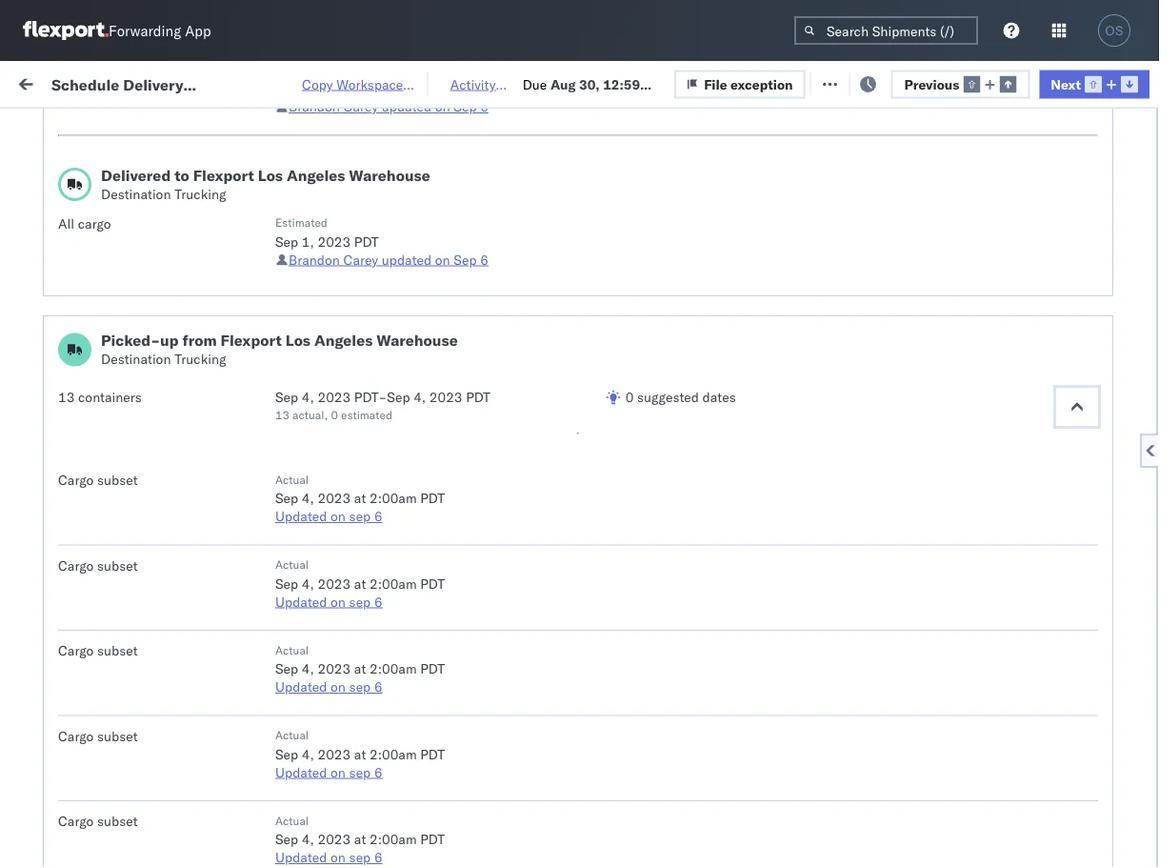 Task type: locate. For each thing, give the bounding box(es) containing it.
2 subset from the top
[[97, 557, 138, 574]]

1 vertical spatial appointment
[[156, 432, 234, 449]]

cargo subset up schiphol,
[[58, 472, 138, 488]]

2 trucking from the top
[[174, 351, 226, 367]]

updated for 1st the updated on sep 6 button from the bottom of the page
[[275, 849, 327, 866]]

unknown for flex-2397337
[[307, 810, 367, 827]]

1 trucking from the top
[[174, 185, 226, 202]]

vandelay
[[707, 810, 762, 827]]

4, for 4th the updated on sep 6 button
[[302, 746, 314, 762]]

4,
[[302, 389, 314, 405], [414, 389, 426, 405], [302, 490, 314, 506], [302, 575, 314, 592], [302, 660, 314, 677], [302, 746, 314, 762], [302, 831, 314, 847]]

1 vertical spatial of
[[126, 600, 138, 616]]

am down filters on the top of the page
[[551, 95, 573, 111]]

delivered to flexport los angeles warehouse destination trucking
[[101, 165, 430, 202]]

from for schedule pickup from madrid– barajas airport, madrid, spain link
[[148, 297, 176, 313]]

schedule pickup from los angeles, ca link for flex-1893088
[[44, 464, 271, 502]]

forwarding
[[109, 21, 181, 40]]

5 subset from the top
[[97, 813, 138, 829]]

0 vertical spatial appointment
[[152, 264, 230, 281]]

from for confirm pickup from amsterdam airport schiphol, haarlemmermeer, netherlands link
[[137, 506, 165, 523]]

brandon carey updated on sep 6 down 205 on track
[[289, 98, 489, 115]]

angeles, for flex-1893088
[[204, 464, 257, 481]]

nj
[[74, 777, 90, 794]]

confirm inside confirm pickup from amsterdam airport schiphol, haarlemmermeer, netherlands
[[40, 506, 89, 523]]

1 sep from the top
[[349, 508, 371, 525]]

cargo subset down proof
[[58, 642, 138, 659]]

from inside confirm pickup from amsterdam airport schiphol, haarlemmermeer, netherlands
[[137, 506, 165, 523]]

angeles, up amsterdam
[[204, 464, 257, 481]]

on
[[378, 74, 394, 91], [435, 98, 450, 115], [435, 251, 450, 268], [331, 508, 346, 525], [331, 593, 346, 610], [331, 678, 346, 695], [331, 764, 346, 780], [331, 849, 346, 866]]

cargo up schiphol,
[[58, 472, 94, 488]]

schedule delivery appointment down containers
[[44, 432, 234, 449]]

12:59 left mst,
[[307, 391, 344, 408]]

flex-2258423 button
[[1021, 303, 1155, 329], [1021, 303, 1155, 329]]

flex- up flex-2258423 on the top of the page
[[1052, 265, 1093, 282]]

schedule down proof
[[44, 674, 100, 691]]

consignee
[[799, 391, 863, 408]]

appointment for the bottom schedule delivery appointment link
[[152, 726, 230, 742]]

1 vertical spatial airport
[[241, 506, 283, 523]]

schedule delivery appointment button up 'schedule pickup from madrid– barajas airport, madrid, spain'
[[40, 263, 230, 284]]

los down madrid,
[[149, 348, 170, 365]]

4 actual from the top
[[275, 728, 309, 742]]

5 sep from the top
[[349, 849, 371, 866]]

from for confirm pickup from new york, ny / newark, nj link
[[118, 758, 146, 775]]

cargo subset down "nj"
[[58, 813, 138, 829]]

1 cargo from the top
[[58, 472, 94, 488]]

0 horizontal spatial exception
[[731, 76, 793, 92]]

2 flex- from the top
[[1052, 182, 1093, 198]]

13 flex- from the top
[[1052, 643, 1093, 659]]

2 resize handle column header from the left
[[484, 148, 507, 867]]

schedule delivery appointment button
[[40, 263, 230, 284], [44, 431, 234, 452], [40, 725, 230, 746]]

1:00 am mdt, sep 11, 2023
[[307, 643, 485, 659]]

1 2345290 from the top
[[1093, 265, 1151, 282]]

0 vertical spatial to
[[492, 73, 505, 90]]

0 horizontal spatial 13
[[58, 389, 75, 405]]

am right 12:00
[[347, 182, 369, 198]]

schedule pickup from los angeles, ca
[[44, 381, 257, 416], [44, 464, 257, 500], [44, 674, 257, 710]]

ca inside button
[[230, 348, 248, 365]]

flex- down flex-2248852
[[1052, 810, 1093, 827]]

1 vertical spatial schedule pickup from los angeles, ca link
[[44, 464, 271, 502]]

11, right the jun
[[425, 559, 446, 575]]

1,
[[302, 233, 314, 250]]

angeles
[[287, 165, 345, 184], [204, 213, 253, 230], [314, 331, 373, 350]]

1662119
[[1093, 349, 1151, 366]]

upload customs clearance documents up upload proof of delivery
[[44, 548, 209, 584]]

unknown for flex-1857563
[[307, 223, 367, 240]]

0 vertical spatial updated
[[382, 98, 432, 115]]

spain
[[193, 316, 227, 333]]

0 vertical spatial brandon carey updated on sep 6 button
[[289, 98, 489, 115]]

1 horizontal spatial airport
[[241, 506, 283, 523]]

am
[[551, 95, 573, 111], [347, 182, 369, 198], [347, 265, 369, 282], [347, 391, 369, 408], [347, 601, 369, 617], [339, 643, 361, 659], [347, 726, 369, 743]]

0 vertical spatial schedule pickup from los angeles, ca
[[44, 381, 257, 416]]

flex-1919147 button
[[1021, 386, 1155, 413], [1021, 386, 1155, 413]]

from down airport,
[[118, 348, 146, 365]]

upload down "nj"
[[44, 842, 87, 858]]

2345290 down 1889408 on the right bottom of the page
[[1093, 726, 1151, 743]]

0 vertical spatial ocean
[[583, 391, 622, 408]]

5 actual sep 4, 2023 at 2:00am pdt updated on sep 6 from the top
[[275, 813, 445, 866]]

subset down upload proof of delivery button
[[97, 642, 138, 659]]

upload inside button
[[44, 600, 87, 616]]

0 vertical spatial 2345290
[[1093, 265, 1151, 282]]

schedule up schiphol,
[[44, 464, 100, 481]]

confirm down barajas
[[21, 348, 70, 365]]

schedule delivery appointment button up confirm pickup from new york, ny / newark, nj
[[40, 725, 230, 746]]

2 2:00am from the top
[[370, 575, 417, 592]]

0 vertical spatial pm
[[339, 517, 360, 534]]

0 vertical spatial destination
[[101, 185, 171, 202]]

flex-1662119 button
[[1021, 344, 1155, 371], [1021, 344, 1155, 371]]

mdt, down 1:00 am mdt, sep 11, 2023
[[373, 726, 406, 743]]

0 vertical spatial schedule delivery appointment
[[40, 264, 230, 281]]

cargo subset for 5th the updated on sep 6 button from the bottom of the page
[[58, 472, 138, 488]]

2:00am
[[370, 490, 417, 506], [370, 575, 417, 592], [370, 660, 417, 677], [370, 746, 417, 762], [370, 831, 417, 847]]

0 vertical spatial 0
[[626, 389, 634, 405]]

1 vertical spatial 0
[[331, 407, 338, 422]]

1 vertical spatial 13
[[275, 407, 290, 422]]

1 vertical spatial 11,
[[428, 643, 449, 659]]

2 brandon carey updated on sep 6 from the top
[[289, 251, 489, 268]]

updated for second brandon carey updated on sep 6 button from the bottom of the page
[[382, 98, 432, 115]]

4 resize handle column header from the left
[[675, 148, 697, 867]]

angeles, up / on the bottom of the page
[[204, 674, 257, 691]]

cargo for 4th the updated on sep 6 button
[[58, 727, 94, 744]]

upload customs clearance documents down confirm pickup from new york, ny / newark, nj
[[44, 842, 209, 867]]

flex-2130497 button
[[1021, 512, 1155, 539], [1021, 512, 1155, 539]]

los inside picked-up from flexport los angeles warehouse destination trucking
[[286, 331, 311, 350]]

30, inside the due aug 30, 12:59 am
[[579, 76, 600, 92]]

1 subset from the top
[[97, 472, 138, 488]]

los inside "schedule pickup from los angeles international airport"
[[180, 213, 201, 230]]

brandon for second brandon carey updated on sep 6 button from the bottom of the page
[[289, 98, 340, 115]]

2 actual sep 4, 2023 at 2:00am pdt updated on sep 6 from the top
[[275, 557, 445, 610]]

12:59 down 4:00
[[307, 601, 344, 617]]

1 pm from the top
[[339, 517, 360, 534]]

2 schedule pickup from los angeles, ca link from the top
[[44, 464, 271, 502]]

5 2:00am from the top
[[370, 831, 417, 847]]

at for 3rd the updated on sep 6 button
[[354, 660, 366, 677]]

2 vertical spatial flexport
[[707, 391, 757, 408]]

updated for 3rd the updated on sep 6 button
[[275, 678, 327, 695]]

upload proof of delivery
[[44, 600, 191, 616]]

1 vertical spatial trucking
[[174, 351, 226, 367]]

0 vertical spatial brandon carey updated on sep 6
[[289, 98, 489, 115]]

3 updated from the top
[[275, 678, 327, 695]]

confirm for confirm pickup from los angeles, ca
[[21, 348, 70, 365]]

flex-2248852 button
[[1021, 764, 1155, 790], [1021, 764, 1155, 790]]

brandon carey updated on sep 6 button down estimated sep 1, 2023 pdt
[[289, 251, 489, 268]]

to inside delivered to flexport los angeles warehouse destination trucking
[[175, 165, 189, 184]]

4 cargo from the top
[[58, 727, 94, 744]]

flex-2345290 up flex-2248852
[[1052, 726, 1151, 743]]

appointment up york,
[[152, 726, 230, 742]]

2345290
[[1093, 265, 1151, 282], [1093, 726, 1151, 743]]

warehouse
[[349, 165, 430, 184], [377, 331, 458, 350]]

2 vertical spatial 30,
[[438, 726, 459, 743]]

0 vertical spatial 30,
[[579, 76, 600, 92]]

1 vertical spatial brandon carey updated on sep 6 button
[[289, 251, 489, 268]]

customs down "haarlemmermeer,"
[[91, 548, 144, 565]]

confirm up schiphol,
[[40, 506, 89, 523]]

1 vertical spatial 30,
[[438, 265, 459, 282]]

1 -- from the top
[[831, 307, 847, 324]]

cargo
[[58, 472, 94, 488], [58, 557, 94, 574], [58, 642, 94, 659], [58, 727, 94, 744], [58, 813, 94, 829]]

schedule down barajas
[[44, 381, 100, 397]]

1 vertical spatial flexport
[[221, 331, 282, 350]]

0 vertical spatial flexport
[[193, 165, 254, 184]]

3 subset from the top
[[97, 642, 138, 659]]

0 vertical spatial --
[[831, 307, 847, 324]]

14 flex- from the top
[[1052, 685, 1093, 701]]

schedule pickup from los angeles, ca for flex-1889408
[[44, 674, 257, 710]]

flex-
[[1052, 140, 1093, 156], [1052, 182, 1093, 198], [1052, 223, 1093, 240], [1052, 265, 1093, 282], [1052, 307, 1093, 324], [1052, 349, 1093, 366], [1052, 391, 1093, 408], [1052, 433, 1093, 450], [1052, 475, 1093, 492], [1052, 517, 1093, 534], [1052, 559, 1093, 575], [1052, 601, 1093, 617], [1052, 643, 1093, 659], [1052, 685, 1093, 701], [1052, 726, 1093, 743], [1052, 768, 1093, 785], [1052, 810, 1093, 827]]

2 brandon from the top
[[289, 251, 340, 268]]

6 unknown from the top
[[307, 768, 367, 785]]

madrid,
[[142, 316, 189, 333]]

1 vertical spatial flex-2345290
[[1052, 726, 1151, 743]]

cargo down proof
[[58, 642, 94, 659]]

flex- up flex-2397337
[[1052, 768, 1093, 785]]

subset
[[97, 472, 138, 488], [97, 557, 138, 574], [97, 642, 138, 659], [97, 727, 138, 744], [97, 813, 138, 829]]

1 vertical spatial pm
[[339, 559, 360, 575]]

2:00am for 1st the updated on sep 6 button from the bottom of the page
[[370, 831, 417, 847]]

15 flex- from the top
[[1052, 726, 1093, 743]]

1 12:59 am mdt, aug 30, 2023 from the top
[[307, 265, 495, 282]]

flexport inside delivered to flexport los angeles warehouse destination trucking
[[193, 165, 254, 184]]

13 containers
[[58, 389, 142, 405]]

1 actual sep 4, 2023 at 2:00am pdt updated on sep 6 from the top
[[275, 472, 445, 525]]

ocean
[[583, 391, 622, 408], [583, 810, 622, 827]]

0 vertical spatial 12:59 am mdt, aug 30, 2023
[[307, 265, 495, 282]]

trucking inside picked-up from flexport los angeles warehouse destination trucking
[[174, 351, 226, 367]]

angeles up estimated
[[287, 165, 345, 184]]

schedule pickup from los angeles international airport link
[[44, 212, 271, 250]]

from inside "schedule pickup from los angeles international airport"
[[148, 213, 176, 230]]

12:59 am mdt, aug 30, 2023 for the bottom schedule delivery appointment link
[[307, 726, 495, 743]]

aug inside the due aug 30, 12:59 am
[[551, 76, 576, 92]]

flex-2345290
[[1052, 265, 1151, 282], [1052, 726, 1151, 743]]

12:59 inside the due aug 30, 12:59 am
[[603, 76, 640, 92]]

mdt, down 4:00 pm mdt, jun 11, 2023
[[373, 601, 406, 617]]

1 vertical spatial brandon
[[289, 251, 340, 268]]

0
[[626, 389, 634, 405], [331, 407, 338, 422]]

11, for sep
[[428, 643, 449, 659]]

0 horizontal spatial to
[[175, 165, 189, 184]]

cargo subset up "nj"
[[58, 727, 138, 744]]

1 vertical spatial schedule delivery appointment button
[[44, 431, 234, 452]]

2 vertical spatial schedule pickup from los angeles, ca
[[44, 674, 257, 710]]

1 vertical spatial ocean
[[583, 810, 622, 827]]

1 cargo subset from the top
[[58, 472, 138, 488]]

to for default
[[492, 73, 505, 90]]

0 left suggested at the top right
[[626, 389, 634, 405]]

airport right international
[[125, 232, 167, 249]]

3 schedule pickup from los angeles, ca from the top
[[44, 674, 257, 710]]

carey down estimated sep 1, 2023 pdt
[[344, 251, 378, 268]]

3 actual from the top
[[275, 643, 309, 657]]

angeles inside "schedule pickup from los angeles international airport"
[[204, 213, 253, 230]]

pickup inside 'schedule pickup from madrid– barajas airport, madrid, spain'
[[104, 297, 145, 313]]

unknown for flex-1889408
[[307, 685, 367, 701]]

0 horizontal spatial airport
[[125, 232, 167, 249]]

of inside the exception: missing bill of lading numbers
[[181, 129, 193, 146]]

from up "haarlemmermeer,"
[[137, 506, 165, 523]]

mdt, left may
[[363, 517, 397, 534]]

1 vertical spatial brandon carey updated on sep 6
[[289, 251, 489, 268]]

4 2:00am from the top
[[370, 746, 417, 762]]

ca for flex-1919147
[[44, 400, 62, 416]]

warehouse up feb on the left
[[377, 331, 458, 350]]

brandon carey updated on sep 6 down estimated sep 1, 2023 pdt
[[289, 251, 489, 268]]

2 updated from the top
[[382, 251, 432, 268]]

1 vertical spatial angeles
[[204, 213, 253, 230]]

28,
[[435, 391, 456, 408]]

12:59 down 1:00 on the bottom left of page
[[307, 726, 344, 743]]

confirm pickup from amsterdam airport schiphol, haarlemmermeer, netherlands
[[40, 506, 283, 561]]

2:00am for 3rd the updated on sep 6 button
[[370, 660, 417, 677]]

2:00am for 2nd the updated on sep 6 button from the top
[[370, 575, 417, 592]]

2 vertical spatial angeles
[[314, 331, 373, 350]]

confirm for confirm delivery
[[44, 181, 93, 197]]

filtered by:
[[19, 117, 87, 133]]

brandon carey updated on sep 6 button
[[289, 98, 489, 115], [289, 251, 489, 268]]

newark,
[[21, 777, 71, 794]]

2 cargo from the top
[[58, 557, 94, 574]]

updated down track on the top of page
[[382, 98, 432, 115]]

5 resize handle column header from the left
[[798, 148, 821, 867]]

4, for 1st the updated on sep 6 button from the bottom of the page
[[302, 831, 314, 847]]

ocean for ocean fcl
[[583, 391, 622, 408]]

at for 2nd the updated on sep 6 button from the top
[[354, 575, 366, 592]]

schedule pickup from los angeles, ca for flex-1919147
[[44, 381, 257, 416]]

1 updated on sep 6 button from the top
[[275, 508, 383, 525]]

aug left 19,
[[409, 182, 435, 198]]

brandon down 1,
[[289, 251, 340, 268]]

0 vertical spatial schedule pickup from los angeles, ca link
[[44, 380, 271, 418]]

3 sep from the top
[[349, 678, 371, 695]]

flex-2389690
[[1052, 433, 1151, 450]]

0 vertical spatial warehouse
[[349, 165, 430, 184]]

confirm pickup from new york, ny / newark, nj button
[[21, 757, 274, 797]]

at risk button
[[254, 71, 337, 93]]

6
[[480, 98, 489, 115], [480, 251, 489, 268], [374, 508, 383, 525], [374, 593, 383, 610], [374, 678, 383, 695], [374, 764, 383, 780], [374, 849, 383, 866]]

1 flex-2345290 from the top
[[1052, 265, 1151, 282]]

2 -- from the top
[[831, 810, 847, 827]]

1 vertical spatial 12:59 am mdt, aug 30, 2023
[[307, 726, 495, 743]]

to for flexport
[[175, 165, 189, 184]]

1 updated from the top
[[382, 98, 432, 115]]

5 actual from the top
[[275, 813, 309, 827]]

5 cargo from the top
[[58, 813, 94, 829]]

destination inside delivered to flexport los angeles warehouse destination trucking
[[101, 185, 171, 202]]

0 vertical spatial of
[[181, 129, 193, 146]]

cargo subset for 4th the updated on sep 6 button
[[58, 727, 138, 744]]

--
[[831, 307, 847, 324], [831, 810, 847, 827]]

los up actual, in the top left of the page
[[286, 331, 311, 350]]

1 horizontal spatial exception
[[949, 74, 1011, 91]]

customs down confirm pickup from new york, ny / newark, nj
[[91, 842, 144, 858]]

flexport inside picked-up from flexport los angeles warehouse destination trucking
[[221, 331, 282, 350]]

1 carey from the top
[[344, 98, 378, 115]]

0 horizontal spatial of
[[126, 600, 138, 616]]

2023 inside estimated sep 1, 2023 pdt
[[318, 233, 351, 250]]

picked-up from flexport los angeles warehouse button
[[101, 331, 458, 350]]

ca up schiphol,
[[44, 484, 62, 500]]

upload
[[44, 548, 87, 565], [44, 600, 87, 616], [44, 632, 87, 649], [21, 809, 64, 826], [44, 842, 87, 858]]

carey down 205
[[344, 98, 378, 115]]

schedule inside "schedule pickup from los angeles international airport"
[[44, 213, 100, 230]]

angeles, down 'spain'
[[174, 348, 226, 365]]

unknown for flex-1662119
[[307, 349, 367, 366]]

3 schedule pickup from los angeles, ca link from the top
[[44, 673, 271, 711]]

at inside button
[[291, 74, 303, 91]]

cargo subset
[[58, 472, 138, 488], [58, 557, 138, 574], [58, 642, 138, 659], [58, 727, 138, 744], [58, 813, 138, 829]]

from inside confirm pickup from new york, ny / newark, nj
[[118, 758, 146, 775]]

aug
[[551, 76, 576, 92], [409, 182, 435, 198], [409, 265, 435, 282], [409, 726, 435, 743]]

schedule pickup from los angeles, ca link up confirm pickup from amsterdam airport schiphol, haarlemmermeer, netherlands link
[[44, 464, 271, 502]]

3 2:00am from the top
[[370, 660, 417, 677]]

schedule pickup from los angeles, ca link for flex-1889408
[[44, 673, 271, 711]]

documents down "nj"
[[44, 861, 113, 867]]

2 ocean from the top
[[583, 810, 622, 827]]

1 vertical spatial schedule pickup from los angeles, ca
[[44, 464, 257, 500]]

los up amsterdam
[[180, 464, 201, 481]]

exception
[[949, 74, 1011, 91], [731, 76, 793, 92]]

0 vertical spatial airport
[[125, 232, 167, 249]]

205 on track
[[350, 74, 428, 91]]

flex- up flex-2342348
[[1052, 559, 1093, 575]]

upload customs clearance documents link
[[44, 547, 271, 585], [44, 631, 271, 669], [21, 808, 258, 827], [44, 841, 271, 867]]

resize handle column header
[[272, 148, 295, 867], [484, 148, 507, 867], [551, 148, 574, 867], [675, 148, 697, 867], [798, 148, 821, 867], [989, 148, 1012, 867], [1125, 148, 1148, 867], [1141, 148, 1160, 867]]

appointment for the top schedule delivery appointment link
[[152, 264, 230, 281]]

documents for the topmost upload customs clearance documents button
[[44, 651, 113, 668]]

flex- up flex-2248852
[[1052, 726, 1093, 743]]

1 vertical spatial --
[[831, 810, 847, 827]]

to inside button
[[492, 73, 505, 90]]

0 horizontal spatial 0
[[331, 407, 338, 422]]

2 schedule pickup from los angeles, ca from the top
[[44, 464, 257, 500]]

international
[[44, 232, 121, 249]]

2:00am for 5th the updated on sep 6 button from the bottom of the page
[[370, 490, 417, 506]]

1 vertical spatial destination
[[101, 351, 171, 367]]

12:59 am mst, feb 28, 2023
[[307, 391, 492, 408]]

delivery for confirm delivery button on the top of page
[[96, 181, 145, 197]]

13 left actual, in the top left of the page
[[275, 407, 290, 422]]

flex-2345290 button
[[1021, 261, 1155, 287], [1021, 261, 1155, 287], [1021, 722, 1155, 748], [1021, 722, 1155, 748]]

3:59
[[307, 517, 336, 534]]

flex- up 'flex-2130497'
[[1052, 475, 1093, 492]]

by:
[[69, 117, 87, 133]]

1 2:00am from the top
[[370, 490, 417, 506]]

2 12:59 am mdt, aug 30, 2023 from the top
[[307, 726, 495, 743]]

ocean fcl
[[583, 391, 650, 408]]

0 vertical spatial 11,
[[425, 559, 446, 575]]

ca left containers
[[44, 400, 62, 416]]

flex- up flex-1889408
[[1052, 643, 1093, 659]]

12:59 down 1,
[[307, 265, 344, 282]]

4 cargo subset from the top
[[58, 727, 138, 744]]

airport,
[[93, 316, 139, 333]]

from for schedule pickup from los angeles, ca link associated with flex-1919147
[[148, 381, 176, 397]]

schedule delivery appointment
[[40, 264, 230, 281], [44, 432, 234, 449], [40, 726, 230, 742]]

2 vertical spatial schedule pickup from los angeles, ca link
[[44, 673, 271, 711]]

estimated sep 1, 2023 pdt
[[275, 215, 379, 250]]

upload customs clearance documents
[[44, 548, 209, 584], [44, 632, 209, 668], [21, 809, 258, 826], [44, 842, 209, 867]]

actual sep 4, 2023 at 2:00am pdt updated on sep 6
[[275, 472, 445, 525], [275, 557, 445, 610], [275, 643, 445, 695], [275, 728, 445, 780], [275, 813, 445, 866]]

from up madrid,
[[148, 297, 176, 313]]

delivery for top schedule delivery appointment button
[[100, 264, 149, 281]]

schedule delivery appointment link down containers
[[44, 431, 234, 450]]

documents for bottommost upload customs clearance documents button
[[44, 861, 113, 867]]

schedule up barajas
[[44, 297, 100, 313]]

upload left proof
[[44, 600, 87, 616]]

pickup inside confirm pickup from new york, ny / newark, nj
[[73, 758, 114, 775]]

4 actual sep 4, 2023 at 2:00am pdt updated on sep 6 from the top
[[275, 728, 445, 780]]

4 updated from the top
[[275, 764, 327, 780]]

12:59 am mdt, aug 30, 2023 down 1:00 am mdt, sep 11, 2023
[[307, 726, 495, 743]]

documents down proof
[[44, 651, 113, 668]]

flex-2345290 up flex-2258423 on the top of the page
[[1052, 265, 1151, 282]]

5 flex- from the top
[[1052, 307, 1093, 324]]

0 vertical spatial brandon
[[289, 98, 340, 115]]

los
[[258, 165, 283, 184], [180, 213, 201, 230], [286, 331, 311, 350], [149, 348, 170, 365], [180, 381, 201, 397], [180, 464, 201, 481], [180, 674, 201, 691]]

1 vertical spatial to
[[175, 165, 189, 184]]

0 vertical spatial angeles
[[287, 165, 345, 184]]

0 vertical spatial schedule delivery appointment button
[[40, 263, 230, 284]]

upload customs clearance documents for the topmost upload customs clearance documents button
[[44, 632, 209, 668]]

sep for 4th the updated on sep 6 button
[[349, 764, 371, 780]]

schedule pickup from los angeles, ca link down confirm pickup from los angeles, ca button
[[44, 380, 271, 418]]

from down delivered
[[148, 213, 176, 230]]

barajas
[[44, 316, 89, 333]]

studio apparel
[[707, 307, 797, 324]]

airport inside "schedule pickup from los angeles international airport"
[[125, 232, 167, 249]]

30, for the bottom schedule delivery appointment link
[[438, 726, 459, 743]]

5 unknown from the top
[[307, 685, 367, 701]]

mdt, down 12:59 am mdt, sep 15, 2023
[[364, 643, 398, 659]]

pm right "3:59"
[[339, 517, 360, 534]]

2 2345290 from the top
[[1093, 726, 1151, 743]]

file
[[922, 74, 946, 91], [704, 76, 728, 92]]

angeles inside delivered to flexport los angeles warehouse destination trucking
[[287, 165, 345, 184]]

warehouse inside delivered to flexport los angeles warehouse destination trucking
[[349, 165, 430, 184]]

0 vertical spatial carey
[[344, 98, 378, 115]]

confirm inside confirm pickup from new york, ny / newark, nj
[[21, 758, 70, 775]]

4 subset from the top
[[97, 727, 138, 744]]

os button
[[1093, 9, 1137, 52]]

2248852
[[1093, 768, 1151, 785]]

upload customs clearance documents for bottommost upload customs clearance documents button
[[44, 842, 209, 867]]

0 horizontal spatial file
[[704, 76, 728, 92]]

Search Shipments (/) text field
[[795, 16, 978, 45]]

schedule pickup from los angeles, ca link
[[44, 380, 271, 418], [44, 464, 271, 502], [44, 673, 271, 711]]

6 flex- from the top
[[1052, 349, 1093, 366]]

actual for 4th the updated on sep 6 button
[[275, 728, 309, 742]]

7 unknown from the top
[[307, 810, 367, 827]]

2 actual from the top
[[275, 557, 309, 572]]

haarlemmermeer,
[[101, 525, 209, 542]]

2 vertical spatial appointment
[[152, 726, 230, 742]]

ocean lcl
[[583, 810, 649, 827]]

1 destination from the top
[[101, 185, 171, 202]]

1 horizontal spatial 13
[[275, 407, 290, 422]]

brandon
[[289, 98, 340, 115], [289, 251, 340, 268]]

at for 1st the updated on sep 6 button from the bottom of the page
[[354, 831, 366, 847]]

1 horizontal spatial to
[[492, 73, 505, 90]]

1 schedule pickup from los angeles, ca from the top
[[44, 381, 257, 416]]

4 unknown from the top
[[307, 475, 367, 492]]

confirm pickup from amsterdam airport schiphol, haarlemmermeer, netherlands button
[[40, 505, 286, 561]]

sep for 1st the updated on sep 6 button from the bottom of the page
[[349, 849, 371, 866]]

1 vertical spatial carey
[[344, 251, 378, 268]]

1919147
[[1093, 391, 1151, 408]]

up
[[160, 331, 179, 350]]

11, down 15,
[[428, 643, 449, 659]]

1 vertical spatial 2345290
[[1093, 726, 1151, 743]]

0 horizontal spatial file exception
[[704, 76, 793, 92]]

2 destination from the top
[[101, 351, 171, 367]]

13 left containers
[[58, 389, 75, 405]]

flex- up flex-1893088
[[1052, 433, 1093, 450]]

filtered
[[19, 117, 65, 133]]

2 sep from the top
[[349, 593, 371, 610]]

flex-2342348
[[1052, 601, 1151, 617]]

1 vertical spatial updated
[[382, 251, 432, 268]]

3 actual sep 4, 2023 at 2:00am pdt updated on sep 6 from the top
[[275, 643, 445, 695]]

subset for 5th the updated on sep 6 button from the bottom of the page
[[97, 472, 138, 488]]

1 horizontal spatial of
[[181, 129, 193, 146]]

mdt, down deadline button
[[373, 182, 406, 198]]

-
[[831, 307, 839, 324], [839, 307, 847, 324], [379, 389, 387, 405], [831, 810, 839, 827], [839, 810, 847, 827]]

actual sep 4, 2023 at 2:00am pdt updated on sep 6 for 5th the updated on sep 6 button from the bottom of the page
[[275, 472, 445, 525]]

1 flex- from the top
[[1052, 140, 1093, 156]]

upload customs clearance documents for middle upload customs clearance documents button
[[21, 809, 258, 826]]

schedule pickup from los angeles, ca up "haarlemmermeer,"
[[44, 464, 257, 500]]

documents for middle upload customs clearance documents button
[[189, 809, 258, 826]]

suggested
[[637, 389, 699, 405]]

0 vertical spatial schedule delivery appointment link
[[40, 263, 230, 282]]

1 horizontal spatial 0
[[626, 389, 634, 405]]

3 cargo subset from the top
[[58, 642, 138, 659]]

0 vertical spatial flex-2345290
[[1052, 265, 1151, 282]]

3 unknown from the top
[[307, 349, 367, 366]]

2 pm from the top
[[339, 559, 360, 575]]

file exception
[[922, 74, 1011, 91], [704, 76, 793, 92]]

confirm down numbers
[[44, 181, 93, 197]]

apparel
[[750, 307, 797, 324]]

sep for 5th the updated on sep 6 button from the bottom of the page
[[349, 508, 371, 525]]

- inside sep 4, 2023 pdt - sep 4, 2023 pdt 13 actual, 0 estimated
[[379, 389, 387, 405]]

1 updated from the top
[[275, 508, 327, 525]]

1 schedule pickup from los angeles, ca link from the top
[[44, 380, 271, 418]]

appointment for the middle schedule delivery appointment link
[[156, 432, 234, 449]]

1 vertical spatial warehouse
[[377, 331, 458, 350]]

of right proof
[[126, 600, 138, 616]]

exception: missing bill of lading numbers
[[40, 129, 237, 165]]

1919146
[[1093, 140, 1151, 156]]

deadline button
[[297, 151, 488, 171]]

1 ocean from the top
[[583, 391, 622, 408]]

2 cargo subset from the top
[[58, 557, 138, 574]]

mdt,
[[373, 182, 406, 198], [373, 265, 406, 282], [363, 517, 397, 534], [363, 559, 397, 575], [373, 601, 406, 617], [364, 643, 398, 659], [373, 726, 406, 743]]

3 resize handle column header from the left
[[551, 148, 574, 867]]

7 resize handle column header from the left
[[1125, 148, 1148, 867]]

from up new
[[148, 674, 176, 691]]

0 vertical spatial 13
[[58, 389, 75, 405]]

0 vertical spatial trucking
[[174, 185, 226, 202]]

angeles, for flex-1919147
[[204, 381, 257, 397]]

from inside 'schedule pickup from madrid– barajas airport, madrid, spain'
[[148, 297, 176, 313]]

1 brandon carey updated on sep 6 from the top
[[289, 98, 489, 115]]

5 updated from the top
[[275, 849, 327, 866]]

2 vertical spatial schedule delivery appointment button
[[40, 725, 230, 746]]

pickup
[[104, 213, 145, 230], [104, 297, 145, 313], [73, 348, 114, 365], [104, 381, 145, 397], [104, 464, 145, 481], [92, 506, 133, 523], [104, 674, 145, 691], [73, 758, 114, 775]]

flex- down flex-2130383
[[1052, 601, 1093, 617]]



Task type: vqa. For each thing, say whether or not it's contained in the screenshot.
12:59 AM MST, Feb 28, 2023
yes



Task type: describe. For each thing, give the bounding box(es) containing it.
3 updated on sep 6 button from the top
[[275, 678, 383, 695]]

next button
[[1040, 70, 1150, 98]]

confirm delivery
[[44, 181, 145, 197]]

airport inside confirm pickup from amsterdam airport schiphol, haarlemmermeer, netherlands
[[241, 506, 283, 523]]

angeles inside picked-up from flexport los angeles warehouse destination trucking
[[314, 331, 373, 350]]

updated for first brandon carey updated on sep 6 button from the bottom
[[382, 251, 432, 268]]

delivery for schedule delivery appointment button to the middle
[[104, 432, 153, 449]]

trucking inside delivered to flexport los angeles warehouse destination trucking
[[174, 185, 226, 202]]

2 vertical spatial schedule delivery appointment link
[[40, 725, 230, 744]]

flex-2248852
[[1052, 768, 1151, 785]]

2 updated on sep 6 button from the top
[[275, 593, 383, 610]]

9,
[[430, 517, 442, 534]]

numbers
[[40, 148, 95, 165]]

destination inside picked-up from flexport los angeles warehouse destination trucking
[[101, 351, 171, 367]]

Search Work text field
[[607, 68, 815, 97]]

upload down schiphol,
[[44, 548, 87, 565]]

mdt, left the jun
[[363, 559, 397, 575]]

confirm for confirm pickup from new york, ny / newark, nj
[[21, 758, 70, 775]]

am down 1:00 am mdt, sep 11, 2023
[[347, 726, 369, 743]]

aug down 1:00 am mdt, sep 11, 2023
[[409, 726, 435, 743]]

from for schedule pickup from los angeles international airport link
[[148, 213, 176, 230]]

los down confirm pickup from los angeles, ca button
[[180, 381, 201, 397]]

subset for 3rd the updated on sep 6 button
[[97, 642, 138, 659]]

1 vertical spatial upload customs clearance documents button
[[21, 808, 258, 829]]

13 inside sep 4, 2023 pdt - sep 4, 2023 pdt 13 actual, 0 estimated
[[275, 407, 290, 422]]

12:59 am mdt, aug 30, 2023 for the top schedule delivery appointment link
[[307, 265, 495, 282]]

updated for 5th the updated on sep 6 button from the bottom of the page
[[275, 508, 327, 525]]

12:00 am mdt, aug 19, 2023
[[307, 182, 495, 198]]

1893088
[[1093, 475, 1151, 492]]

0 suggested dates
[[626, 389, 736, 405]]

flex-2318555
[[1052, 182, 1151, 198]]

schedule pickup from los angeles, ca link for flex-1919147
[[44, 380, 271, 418]]

all
[[58, 215, 74, 232]]

actual for 2nd the updated on sep 6 button from the top
[[275, 557, 309, 572]]

cargo for 2nd the updated on sep 6 button from the top
[[58, 557, 94, 574]]

updated for 4th the updated on sep 6 button
[[275, 764, 327, 780]]

may
[[400, 517, 427, 534]]

due
[[523, 76, 547, 92]]

1 brandon carey updated on sep 6 button from the top
[[289, 98, 489, 115]]

1857563
[[1093, 223, 1151, 240]]

schedule down international
[[40, 264, 96, 281]]

6 for 3rd the updated on sep 6 button
[[374, 678, 383, 695]]

due aug 30, 12:59 am
[[523, 76, 640, 111]]

6 for 4th the updated on sep 6 button
[[374, 764, 383, 780]]

brandon for first brandon carey updated on sep 6 button from the bottom
[[289, 251, 340, 268]]

actions
[[1102, 156, 1142, 170]]

cargo subset for 3rd the updated on sep 6 button
[[58, 642, 138, 659]]

/
[[234, 758, 243, 775]]

4, for 2nd the updated on sep 6 button from the top
[[302, 575, 314, 592]]

flex-2130497
[[1052, 517, 1151, 534]]

aug down 12:00 am mdt, aug 19, 2023 at the top of the page
[[409, 265, 435, 282]]

pm for 3:59
[[339, 517, 360, 534]]

all cargo
[[58, 215, 111, 232]]

1 vertical spatial schedule delivery appointment link
[[44, 431, 234, 450]]

lcl
[[626, 810, 649, 827]]

12 flex- from the top
[[1052, 601, 1093, 617]]

5 updated on sep 6 button from the top
[[275, 849, 383, 866]]

pdt inside estimated sep 1, 2023 pdt
[[354, 233, 379, 250]]

4 updated on sep 6 button from the top
[[275, 764, 383, 780]]

forwarding app
[[109, 21, 211, 40]]

am down estimated sep 1, 2023 pdt
[[347, 265, 369, 282]]

1 horizontal spatial file exception
[[922, 74, 1011, 91]]

4:00 pm mdt, jun 11, 2023
[[307, 559, 482, 575]]

actual for 1st the updated on sep 6 button from the bottom of the page
[[275, 813, 309, 827]]

netherlands
[[40, 545, 115, 561]]

4 flex- from the top
[[1052, 265, 1093, 282]]

cargo for 5th the updated on sep 6 button from the bottom of the page
[[58, 472, 94, 488]]

2 vertical spatial schedule delivery appointment
[[40, 726, 230, 742]]

6 for 1st the updated on sep 6 button from the bottom of the page
[[374, 849, 383, 866]]

lading
[[197, 129, 237, 146]]

filters
[[557, 73, 595, 90]]

1 vertical spatial schedule delivery appointment
[[44, 432, 234, 449]]

ca for flex-1889408
[[44, 693, 62, 710]]

upload down upload proof of delivery button
[[44, 632, 87, 649]]

actual for 3rd the updated on sep 6 button
[[275, 643, 309, 657]]

workitem
[[21, 156, 71, 170]]

pickup inside confirm pickup from amsterdam airport schiphol, haarlemmermeer, netherlands
[[92, 506, 133, 523]]

actual sep 4, 2023 at 2:00am pdt updated on sep 6 for 1st the updated on sep 6 button from the bottom of the page
[[275, 813, 445, 866]]

upload proof of delivery link
[[44, 599, 191, 618]]

2:00am for 4th the updated on sep 6 button
[[370, 746, 417, 762]]

upload down 'newark,'
[[21, 809, 64, 826]]

customs down "nj"
[[68, 809, 121, 826]]

unknown for flex-2248852
[[307, 768, 367, 785]]

0 inside sep 4, 2023 pdt - sep 4, 2023 pdt 13 actual, 0 estimated
[[331, 407, 338, 422]]

2342348
[[1093, 601, 1151, 617]]

subset for 2nd the updated on sep 6 button from the top
[[97, 557, 138, 574]]

schiphol,
[[40, 525, 97, 542]]

track
[[397, 74, 428, 91]]

flex-2258423
[[1052, 307, 1151, 324]]

missing
[[107, 129, 154, 146]]

schedule pickup from los angeles international airport
[[44, 213, 253, 249]]

demo
[[760, 391, 796, 408]]

bill
[[158, 129, 178, 146]]

10 flex- from the top
[[1052, 517, 1093, 534]]

delivered
[[101, 165, 171, 184]]

am right 1:00 on the bottom left of page
[[339, 643, 361, 659]]

4, for 3rd the updated on sep 6 button
[[302, 660, 314, 677]]

am down 4:00 pm mdt, jun 11, 2023
[[347, 601, 369, 617]]

1 resize handle column header from the left
[[272, 148, 295, 867]]

6 for 2nd the updated on sep 6 button from the top
[[374, 593, 383, 610]]

2 flex-2345290 from the top
[[1052, 726, 1151, 743]]

2318555
[[1093, 182, 1151, 198]]

los up york,
[[180, 674, 201, 691]]

-- for vandelay
[[831, 810, 847, 827]]

schedule up "nj"
[[40, 726, 96, 742]]

sep for 2nd the updated on sep 6 button from the top
[[349, 593, 371, 610]]

1889408
[[1093, 685, 1151, 701]]

at for 5th the updated on sep 6 button from the bottom of the page
[[354, 490, 366, 506]]

8 flex- from the top
[[1052, 433, 1093, 450]]

fcl
[[626, 391, 650, 408]]

angeles, for flex-1889408
[[204, 674, 257, 691]]

actual sep 4, 2023 at 2:00am pdt updated on sep 6 for 4th the updated on sep 6 button
[[275, 728, 445, 780]]

-- for studio apparel
[[831, 307, 847, 324]]

16 flex- from the top
[[1052, 768, 1093, 785]]

sep inside estimated sep 1, 2023 pdt
[[275, 233, 298, 250]]

1:00
[[307, 643, 336, 659]]

angeles, inside button
[[174, 348, 226, 365]]

picked-up from flexport los angeles warehouse destination trucking
[[101, 331, 458, 367]]

warehouse inside picked-up from flexport los angeles warehouse destination trucking
[[377, 331, 458, 350]]

subset for 1st the updated on sep 6 button from the bottom of the page
[[97, 813, 138, 829]]

cargo subset for 2nd the updated on sep 6 button from the top
[[58, 557, 138, 574]]

pm for 4:00
[[339, 559, 360, 575]]

subset for 4th the updated on sep 6 button
[[97, 727, 138, 744]]

from for flex-1893088 schedule pickup from los angeles, ca link
[[148, 464, 176, 481]]

am inside the due aug 30, 12:59 am
[[551, 95, 573, 111]]

flex-1919147
[[1052, 391, 1151, 408]]

flex-1889408
[[1052, 685, 1151, 701]]

import work button
[[65, 61, 160, 104]]

at risk
[[287, 74, 328, 91]]

schedule pickup from los angeles, ca for flex-1893088
[[44, 464, 257, 500]]

9 flex- from the top
[[1052, 475, 1093, 492]]

unknown for flex-1893088
[[307, 475, 367, 492]]

11 flex- from the top
[[1052, 559, 1093, 575]]

confirm pickup from los angeles, ca
[[21, 348, 248, 365]]

risk
[[306, 74, 328, 91]]

confirm delivery link
[[44, 180, 145, 199]]

confirm pickup from los angeles, ca link
[[21, 347, 248, 366]]

schedule pickup from madrid– barajas airport, madrid, spain link
[[44, 296, 271, 334]]

30, for the top schedule delivery appointment link
[[438, 265, 459, 282]]

cargo for 3rd the updated on sep 6 button
[[58, 642, 94, 659]]

updated for 2nd the updated on sep 6 button from the top
[[275, 593, 327, 610]]

2 vertical spatial upload customs clearance documents button
[[44, 841, 271, 867]]

workitem button
[[11, 151, 276, 171]]

6 for 5th the updated on sep 6 button from the bottom of the page
[[374, 508, 383, 525]]

sep for 3rd the updated on sep 6 button
[[349, 678, 371, 695]]

flex-2318886
[[1052, 643, 1151, 659]]

studio
[[707, 307, 746, 324]]

os
[[1106, 23, 1124, 38]]

jun
[[400, 559, 422, 575]]

2130383
[[1093, 559, 1151, 575]]

2345290 for the bottom schedule delivery appointment link
[[1093, 726, 1151, 743]]

(0)
[[221, 74, 246, 91]]

madrid–
[[180, 297, 229, 313]]

exception: missing bill of lading numbers link
[[40, 128, 286, 166]]

delivery right proof
[[142, 600, 191, 616]]

confirm for confirm pickup from amsterdam airport schiphol, haarlemmermeer, netherlands
[[40, 506, 89, 523]]

1 horizontal spatial file
[[922, 74, 946, 91]]

2 unknown from the top
[[307, 307, 367, 324]]

flexport. image
[[23, 21, 109, 40]]

2 carey from the top
[[344, 251, 378, 268]]

flex-1893088
[[1052, 475, 1151, 492]]

from for schedule pickup from los angeles, ca link corresponding to flex-1889408
[[148, 674, 176, 691]]

angeles for flexport
[[287, 165, 345, 184]]

12:00
[[307, 182, 344, 198]]

confirm pickup from new york, ny / newark, nj link
[[21, 757, 274, 795]]

previous
[[905, 76, 960, 92]]

customs down upload proof of delivery button
[[91, 632, 144, 649]]

estimated
[[275, 215, 328, 230]]

2345290 for the top schedule delivery appointment link
[[1093, 265, 1151, 282]]

confirm pickup from los angeles, ca button
[[21, 347, 248, 368]]

12:59 am mdt, sep 15, 2023
[[307, 601, 494, 617]]

2 brandon carey updated on sep 6 button from the top
[[289, 251, 489, 268]]

previous button
[[891, 70, 1030, 98]]

forwarding app link
[[23, 21, 211, 40]]

3 flex- from the top
[[1052, 223, 1093, 240]]

schedule down the 13 containers
[[44, 432, 100, 449]]

cargo for 1st the updated on sep 6 button from the bottom of the page
[[58, 813, 94, 829]]

2258423
[[1093, 307, 1151, 324]]

0 vertical spatial upload customs clearance documents button
[[44, 631, 271, 671]]

mdt, down estimated sep 1, 2023 pdt
[[373, 265, 406, 282]]

11, for jun
[[425, 559, 446, 575]]

6 resize handle column header from the left
[[989, 148, 1012, 867]]

am left mst,
[[347, 391, 369, 408]]

actual sep 4, 2023 at 2:00am pdt updated on sep 6 for 2nd the updated on sep 6 button from the top
[[275, 557, 445, 610]]

3:59 pm mdt, may 9, 2023
[[307, 517, 479, 534]]

pickup inside "schedule pickup from los angeles international airport"
[[104, 213, 145, 230]]

from inside picked-up from flexport los angeles warehouse destination trucking
[[182, 331, 217, 350]]

ca for flex-1893088
[[44, 484, 62, 500]]

reset to default filters button
[[441, 68, 607, 97]]

confirm delivery button
[[44, 180, 145, 201]]

proof
[[91, 600, 123, 616]]

los inside delivered to flexport los angeles warehouse destination trucking
[[258, 165, 283, 184]]

17 flex- from the top
[[1052, 810, 1093, 827]]

confirm pickup from new york, ny / newark, nj
[[21, 758, 243, 794]]

ocean for ocean lcl
[[583, 810, 622, 827]]

brandon carey updated on sep 6 for second brandon carey updated on sep 6 button from the bottom of the page
[[289, 98, 489, 115]]

7 flex- from the top
[[1052, 391, 1093, 408]]

at for 4th the updated on sep 6 button
[[354, 746, 366, 762]]

documents down netherlands at bottom
[[44, 567, 113, 584]]

schedule inside 'schedule pickup from madrid– barajas airport, madrid, spain'
[[44, 297, 100, 313]]

actual sep 4, 2023 at 2:00am pdt updated on sep 6 for 3rd the updated on sep 6 button
[[275, 643, 445, 695]]

brandon carey updated on sep 6 for first brandon carey updated on sep 6 button from the bottom
[[289, 251, 489, 268]]

19,
[[438, 182, 459, 198]]

angeles for from
[[204, 213, 253, 230]]

15,
[[437, 601, 457, 617]]

los inside button
[[149, 348, 170, 365]]

flex-1919146
[[1052, 140, 1151, 156]]

8 resize handle column header from the left
[[1141, 148, 1160, 867]]

from for confirm pickup from los angeles, ca link
[[118, 348, 146, 365]]



